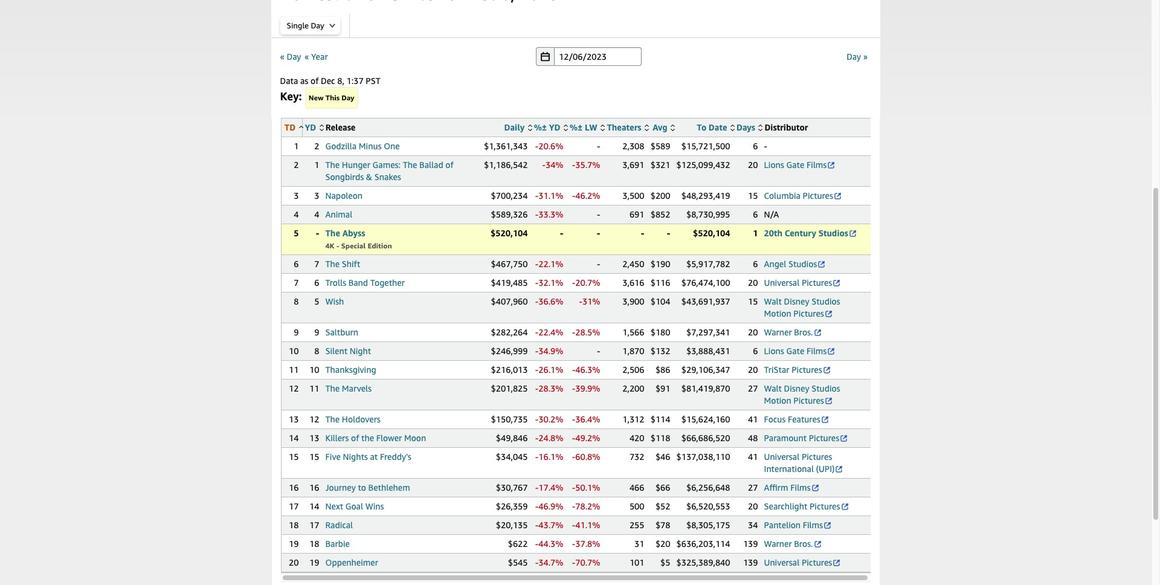 Task type: describe. For each thing, give the bounding box(es) containing it.
$91
[[656, 383, 671, 394]]

17 for 17
[[289, 501, 299, 512]]

barbie
[[326, 539, 350, 549]]

marvels
[[342, 383, 372, 394]]

2 $520,104 from the left
[[694, 228, 731, 238]]

special
[[341, 241, 366, 250]]

5 for 5 wish
[[315, 296, 320, 307]]

next goal wins link
[[326, 501, 384, 512]]

- for -20.6%
[[536, 141, 539, 151]]

bros. for 20
[[795, 327, 814, 337]]

- for -46.3%
[[572, 365, 576, 375]]

pictures for $76,474,100
[[802, 278, 833, 288]]

- for -36.6%
[[536, 296, 539, 307]]

$700,234
[[491, 190, 528, 201]]

20 for universal pictures
[[749, 278, 758, 288]]

- for -60.8%
[[572, 452, 576, 462]]

day left dropdown icon
[[311, 21, 324, 30]]

2 for 2
[[294, 160, 299, 170]]

theaters link
[[607, 122, 649, 132]]

$589,326
[[491, 209, 528, 219]]

the left ballad
[[403, 160, 417, 170]]

-24.8%
[[536, 433, 564, 443]]

warner bros. link for 20
[[765, 327, 823, 337]]

warner bros. for 20
[[765, 327, 814, 337]]

500
[[630, 501, 645, 512]]

films up columbia pictures link
[[807, 160, 827, 170]]

41.1%
[[576, 520, 601, 530]]

14 next goal wins
[[310, 501, 384, 512]]

16 for 16 journey to bethlehem
[[310, 482, 320, 493]]

30.2%
[[539, 414, 564, 424]]

18 for 18 barbie
[[310, 539, 320, 549]]

warner bros. for 139
[[765, 539, 814, 549]]

- for -36.4%
[[572, 414, 576, 424]]

days link
[[737, 122, 763, 132]]

139 for warner bros.
[[744, 539, 758, 549]]

32.1%
[[539, 278, 564, 288]]

19 oppenheimer
[[310, 557, 378, 568]]

$1,361,343
[[484, 141, 528, 151]]

thanksgiving link
[[326, 365, 376, 375]]

daily
[[505, 122, 525, 132]]

3 napoleon
[[315, 190, 363, 201]]

31
[[635, 539, 645, 549]]

days
[[737, 122, 756, 132]]

36.4%
[[576, 414, 601, 424]]

1,566
[[623, 327, 645, 337]]

oppenheimer link
[[326, 557, 378, 568]]

studios right angel
[[789, 259, 818, 269]]

the for 1 the hunger games: the ballad of songbirds & snakes
[[326, 160, 340, 170]]

« day « year
[[280, 51, 328, 61]]

20th
[[765, 228, 783, 238]]

1 the hunger games: the ballad of songbirds & snakes
[[315, 160, 454, 182]]

-17.4%
[[536, 482, 564, 493]]

$29,106,347
[[682, 365, 731, 375]]

17 for 17 radical
[[310, 520, 320, 530]]

studios for 27
[[812, 383, 841, 394]]

studios for 15
[[812, 296, 841, 307]]

of for 1:37
[[311, 76, 319, 86]]

shift
[[342, 259, 361, 269]]

universal pictures for 20
[[765, 278, 833, 288]]

day » link
[[847, 51, 868, 61]]

bethlehem
[[369, 482, 410, 493]]

$246,999
[[491, 346, 528, 356]]

34.9%
[[539, 346, 564, 356]]

3,500
[[623, 190, 645, 201]]

paramount
[[765, 433, 807, 443]]

10 for 10
[[289, 346, 299, 356]]

39.9%
[[576, 383, 601, 394]]

$200
[[651, 190, 671, 201]]

affirm
[[765, 482, 789, 493]]

»
[[864, 51, 868, 61]]

pictures for $6,520,553
[[810, 501, 841, 512]]

20 for searchlight pictures
[[749, 501, 758, 512]]

- for -22.4%
[[536, 327, 539, 337]]

7 for 7 the shift
[[315, 259, 320, 269]]

films up tristar pictures link
[[807, 346, 827, 356]]

studios for 1
[[819, 228, 849, 238]]

$86
[[656, 365, 671, 375]]

the for - the abyss 4k - special edition
[[326, 228, 340, 238]]

28.3%
[[539, 383, 564, 394]]

24.8%
[[539, 433, 564, 443]]

warner for 139
[[765, 539, 792, 549]]

- for -28.5%
[[572, 327, 576, 337]]

$5,917,782
[[687, 259, 731, 269]]

disney for 15
[[785, 296, 810, 307]]

- for -31.1%
[[536, 190, 539, 201]]

- for -78.2%
[[572, 501, 576, 512]]

-44.3%
[[536, 539, 564, 549]]

$15,624,160
[[682, 414, 731, 424]]

20 for warner bros.
[[749, 327, 758, 337]]

-16.1%
[[536, 452, 564, 462]]

disney for 27
[[785, 383, 810, 394]]

pictures for $48,293,419
[[803, 190, 834, 201]]

radical link
[[326, 520, 353, 530]]

$6,520,553
[[687, 501, 731, 512]]

3,900
[[623, 296, 645, 307]]

day left »
[[847, 51, 862, 61]]

angel studios link
[[765, 259, 827, 269]]

-50.1%
[[572, 482, 601, 493]]

pictures for $137,038,110
[[802, 452, 833, 462]]

%± for %± lw
[[570, 122, 583, 132]]

27 for affirm films
[[749, 482, 758, 493]]

10 thanksgiving
[[310, 365, 376, 375]]

barbie link
[[326, 539, 350, 549]]

pantelion films link
[[765, 520, 833, 530]]

films up searchlight pictures
[[791, 482, 811, 493]]

12 for 12
[[289, 383, 299, 394]]

- for -34.9%
[[536, 346, 539, 356]]

$622
[[508, 539, 528, 549]]

-32.1%
[[536, 278, 564, 288]]

- for -50.1%
[[572, 482, 576, 493]]

2 vertical spatial 1
[[754, 228, 758, 238]]

-36.4%
[[572, 414, 601, 424]]

- for -44.3%
[[536, 539, 539, 549]]

13 killers of the flower moon
[[310, 433, 426, 443]]

oppenheimer
[[326, 557, 378, 568]]

-30.2%
[[536, 414, 564, 424]]

the for 11 the marvels
[[326, 383, 340, 394]]

theaters
[[607, 122, 642, 132]]

next
[[326, 501, 344, 512]]

snakes
[[375, 172, 401, 182]]

day right this
[[342, 93, 355, 102]]

pst
[[366, 76, 381, 86]]

&
[[366, 172, 373, 182]]

walt disney studios motion pictures link for 15
[[765, 296, 841, 319]]

37.8%
[[576, 539, 601, 549]]

$78
[[656, 520, 671, 530]]

data as of dec 8, 1:37 pst
[[280, 76, 381, 86]]

paramount pictures
[[765, 433, 840, 443]]

- for -41.1%
[[572, 520, 576, 530]]

16 for 16
[[289, 482, 299, 493]]

napoleon link
[[326, 190, 363, 201]]

- for -34%
[[543, 160, 546, 170]]

22.1%
[[539, 259, 564, 269]]

466
[[630, 482, 645, 493]]

-34.7%
[[536, 557, 564, 568]]

universal for 41
[[765, 452, 800, 462]]

6 left the n/a
[[754, 209, 758, 219]]

-43.7%
[[536, 520, 564, 530]]

$125,099,432
[[677, 160, 731, 170]]

1,312
[[623, 414, 645, 424]]

7 for 7
[[294, 278, 299, 288]]

dec
[[321, 76, 335, 86]]

2 for 2 godzilla minus one
[[315, 141, 320, 151]]

yd link
[[305, 122, 324, 132]]

5 for 5
[[294, 228, 299, 238]]

walt for 27
[[765, 383, 782, 394]]

1 « from the left
[[280, 51, 285, 61]]

$66
[[656, 482, 671, 493]]

walt disney studios motion pictures for 15
[[765, 296, 841, 319]]

1,870
[[623, 346, 645, 356]]

$8,305,175
[[687, 520, 731, 530]]

silent
[[326, 346, 348, 356]]

of for moon
[[351, 433, 359, 443]]

daily link
[[505, 122, 532, 132]]

7 the shift
[[315, 259, 361, 269]]

2 « from the left
[[305, 51, 309, 61]]

20 for lions gate films
[[749, 160, 758, 170]]

16 journey to bethlehem
[[310, 482, 410, 493]]



Task type: vqa. For each thing, say whether or not it's contained in the screenshot.


Task type: locate. For each thing, give the bounding box(es) containing it.
gate up 'columbia pictures'
[[787, 160, 805, 170]]

- for -37.8%
[[572, 539, 576, 549]]

warner bros.
[[765, 327, 814, 337], [765, 539, 814, 549]]

19 for 19
[[289, 539, 299, 549]]

20 left "tristar"
[[749, 365, 758, 375]]

0 horizontal spatial 13
[[289, 414, 299, 424]]

1 vertical spatial lions
[[765, 346, 785, 356]]

1 horizontal spatial 13
[[310, 433, 320, 443]]

goal
[[346, 501, 363, 512]]

14 left the killers
[[289, 433, 299, 443]]

3 left 3 napoleon
[[294, 190, 299, 201]]

1 horizontal spatial 11
[[310, 383, 320, 394]]

10 for 10 thanksgiving
[[310, 365, 320, 375]]

1 vertical spatial warner
[[765, 539, 792, 549]]

70.7%
[[576, 557, 601, 568]]

yd left release on the top
[[305, 122, 316, 132]]

1 41 from the top
[[749, 414, 758, 424]]

motion down angel
[[765, 308, 792, 319]]

bros. for 139
[[795, 539, 814, 549]]

day left « year link
[[287, 51, 301, 61]]

universal pictures international (upi)
[[765, 452, 835, 474]]

1 16 from the left
[[289, 482, 299, 493]]

the abyss link
[[326, 228, 365, 238]]

lions gate films for 20
[[765, 160, 827, 170]]

1 horizontal spatial of
[[351, 433, 359, 443]]

6 left 7 the shift
[[294, 259, 299, 269]]

1 9 from the left
[[294, 327, 299, 337]]

together
[[370, 278, 405, 288]]

distributor
[[765, 122, 809, 132]]

to
[[697, 122, 707, 132]]

- for -39.9%
[[572, 383, 576, 394]]

gate up tristar pictures link
[[787, 346, 805, 356]]

saltburn
[[326, 327, 359, 337]]

8 left silent
[[315, 346, 320, 356]]

1 vertical spatial bros.
[[795, 539, 814, 549]]

the for 12 the holdovers
[[326, 414, 340, 424]]

8 for 8
[[294, 296, 299, 307]]

lions for 6
[[765, 346, 785, 356]]

0 horizontal spatial 9
[[294, 327, 299, 337]]

1 lions gate films link from the top
[[765, 160, 836, 170]]

- for -31%
[[580, 296, 583, 307]]

- for -24.8%
[[536, 433, 539, 443]]

16
[[289, 482, 299, 493], [310, 482, 320, 493]]

1 left godzilla
[[294, 141, 299, 151]]

0 horizontal spatial 18
[[289, 520, 299, 530]]

10 up 11 the marvels
[[310, 365, 320, 375]]

0 vertical spatial 13
[[289, 414, 299, 424]]

- for -20.7%
[[572, 278, 576, 288]]

2 41 from the top
[[749, 452, 758, 462]]

td
[[285, 122, 296, 132], [285, 122, 296, 132]]

0 vertical spatial 2
[[315, 141, 320, 151]]

7 left the shift link
[[315, 259, 320, 269]]

2 %± from the left
[[570, 122, 583, 132]]

universal pictures down angel studios link
[[765, 278, 833, 288]]

the inside '- the abyss 4k - special edition'
[[326, 228, 340, 238]]

of inside 1 the hunger games: the ballad of songbirds & snakes
[[446, 160, 454, 170]]

1 vertical spatial disney
[[785, 383, 810, 394]]

1
[[294, 141, 299, 151], [315, 160, 320, 170], [754, 228, 758, 238]]

8
[[294, 296, 299, 307], [315, 346, 320, 356]]

1 vertical spatial 18
[[310, 539, 320, 549]]

warner for 20
[[765, 327, 792, 337]]

$325,389,840
[[677, 557, 731, 568]]

tristar pictures
[[765, 365, 823, 375]]

$6,256,648
[[687, 482, 731, 493]]

0 horizontal spatial %±
[[534, 122, 547, 132]]

- for -35.7%
[[572, 160, 576, 170]]

universal pictures link for 20
[[765, 278, 842, 288]]

lions gate films link for 20
[[765, 160, 836, 170]]

17 up 18 barbie
[[310, 520, 320, 530]]

4 for 4 animal
[[315, 209, 320, 219]]

0 vertical spatial 12
[[289, 383, 299, 394]]

journey
[[326, 482, 356, 493]]

31%
[[583, 296, 601, 307]]

2 universal from the top
[[765, 452, 800, 462]]

$467,750
[[491, 259, 528, 269]]

2 lions from the top
[[765, 346, 785, 356]]

$589
[[651, 141, 671, 151]]

13 for 13 killers of the flower moon
[[310, 433, 320, 443]]

« left year
[[305, 51, 309, 61]]

the up the songbirds
[[326, 160, 340, 170]]

17
[[289, 501, 299, 512], [310, 520, 320, 530]]

$48,293,419
[[682, 190, 731, 201]]

1 139 from the top
[[744, 539, 758, 549]]

walt for 15
[[765, 296, 782, 307]]

universal down angel
[[765, 278, 800, 288]]

0 vertical spatial warner bros.
[[765, 327, 814, 337]]

2 universal pictures from the top
[[765, 557, 833, 568]]

$419,485
[[491, 278, 528, 288]]

3 up 4 animal
[[315, 190, 320, 201]]

walt disney studios motion pictures link for 27
[[765, 383, 841, 406]]

lions gate films up 'columbia pictures'
[[765, 160, 827, 170]]

studios down tristar pictures link
[[812, 383, 841, 394]]

the up 4k
[[326, 228, 340, 238]]

the up the killers
[[326, 414, 340, 424]]

one
[[384, 141, 400, 151]]

(upi)
[[817, 464, 835, 474]]

12 left the holdovers link
[[310, 414, 320, 424]]

lions gate films up tristar pictures link
[[765, 346, 827, 356]]

1 down yd link
[[315, 160, 320, 170]]

19 for 19 oppenheimer
[[310, 557, 320, 568]]

0 vertical spatial 139
[[744, 539, 758, 549]]

lions for 20
[[765, 160, 785, 170]]

9 left saltburn link
[[315, 327, 320, 337]]

41 up 48 on the bottom right of page
[[749, 414, 758, 424]]

0 vertical spatial warner
[[765, 327, 792, 337]]

11 for 11 the marvels
[[310, 383, 320, 394]]

lions gate films for 6
[[765, 346, 827, 356]]

1 bros. from the top
[[795, 327, 814, 337]]

- for -22.1%
[[536, 259, 539, 269]]

2 horizontal spatial of
[[446, 160, 454, 170]]

1 horizontal spatial 17
[[310, 520, 320, 530]]

1 walt disney studios motion pictures from the top
[[765, 296, 841, 319]]

studios
[[819, 228, 849, 238], [789, 259, 818, 269], [812, 296, 841, 307], [812, 383, 841, 394]]

walt down angel
[[765, 296, 782, 307]]

Date with format m m/d d/y y y y text field
[[554, 47, 642, 66]]

studios down angel studios link
[[812, 296, 841, 307]]

2 vertical spatial of
[[351, 433, 359, 443]]

- for -70.7%
[[572, 557, 576, 568]]

pantelion films
[[765, 520, 824, 530]]

1 universal pictures link from the top
[[765, 278, 842, 288]]

28.5%
[[576, 327, 601, 337]]

films down searchlight pictures link
[[803, 520, 824, 530]]

godzilla minus one link
[[326, 141, 400, 151]]

1 inside 1 the hunger games: the ballad of songbirds & snakes
[[315, 160, 320, 170]]

-46.3%
[[572, 365, 601, 375]]

trolls band together link
[[326, 278, 405, 288]]

0 vertical spatial walt disney studios motion pictures
[[765, 296, 841, 319]]

tristar
[[765, 365, 790, 375]]

- for -17.4%
[[536, 482, 539, 493]]

1 lions from the top
[[765, 160, 785, 170]]

columbia
[[765, 190, 801, 201]]

1 horizontal spatial 4
[[315, 209, 320, 219]]

1 $520,104 from the left
[[491, 228, 528, 238]]

-28.3%
[[536, 383, 564, 394]]

13 left 12 the holdovers
[[289, 414, 299, 424]]

1 vertical spatial warner bros. link
[[765, 539, 823, 549]]

18 for 18
[[289, 520, 299, 530]]

0 vertical spatial lions gate films link
[[765, 160, 836, 170]]

9 for 9
[[294, 327, 299, 337]]

11 left 10 thanksgiving
[[289, 365, 299, 375]]

1 universal from the top
[[765, 278, 800, 288]]

18 left barbie link
[[310, 539, 320, 549]]

universal for 139
[[765, 557, 800, 568]]

lions up "tristar"
[[765, 346, 785, 356]]

1 horizontal spatial 14
[[310, 501, 320, 512]]

9
[[294, 327, 299, 337], [315, 327, 320, 337]]

1 universal pictures from the top
[[765, 278, 833, 288]]

3 for 3 napoleon
[[315, 190, 320, 201]]

12 for 12 the holdovers
[[310, 414, 320, 424]]

1 vertical spatial universal
[[765, 452, 800, 462]]

0 horizontal spatial 12
[[289, 383, 299, 394]]

universal for 20
[[765, 278, 800, 288]]

1 horizontal spatial 3
[[315, 190, 320, 201]]

3 universal from the top
[[765, 557, 800, 568]]

1 vertical spatial 41
[[749, 452, 758, 462]]

pictures inside "universal pictures international (upi)"
[[802, 452, 833, 462]]

lions gate films link for 6
[[765, 346, 836, 356]]

2 walt from the top
[[765, 383, 782, 394]]

0 horizontal spatial 8
[[294, 296, 299, 307]]

0 vertical spatial walt disney studios motion pictures link
[[765, 296, 841, 319]]

0 vertical spatial gate
[[787, 160, 805, 170]]

universal up 'international'
[[765, 452, 800, 462]]

1 vertical spatial 2
[[294, 160, 299, 170]]

td link
[[285, 122, 303, 132], [285, 122, 303, 132]]

searchlight pictures
[[765, 501, 841, 512]]

1 walt from the top
[[765, 296, 782, 307]]

walt disney studios motion pictures down angel studios link
[[765, 296, 841, 319]]

0 horizontal spatial 10
[[289, 346, 299, 356]]

2 warner bros. link from the top
[[765, 539, 823, 549]]

walt disney studios motion pictures link
[[765, 296, 841, 319], [765, 383, 841, 406]]

universal pictures link
[[765, 278, 842, 288], [765, 557, 842, 568]]

walt disney studios motion pictures for 27
[[765, 383, 841, 406]]

0 vertical spatial walt
[[765, 296, 782, 307]]

flower
[[376, 433, 402, 443]]

-70.7%
[[572, 557, 601, 568]]

1 27 from the top
[[749, 383, 758, 394]]

1 horizontal spatial yd
[[549, 122, 561, 132]]

walt down "tristar"
[[765, 383, 782, 394]]

pantelion
[[765, 520, 801, 530]]

the for 7 the shift
[[326, 259, 340, 269]]

0 horizontal spatial 16
[[289, 482, 299, 493]]

0 vertical spatial 7
[[315, 259, 320, 269]]

%± left the "lw"
[[570, 122, 583, 132]]

2 139 from the top
[[744, 557, 758, 568]]

27 for walt disney studios motion pictures
[[749, 383, 758, 394]]

1 vertical spatial 12
[[310, 414, 320, 424]]

-41.1%
[[572, 520, 601, 530]]

6 left angel
[[754, 259, 758, 269]]

the down 10 thanksgiving
[[326, 383, 340, 394]]

2 horizontal spatial 1
[[754, 228, 758, 238]]

warner bros. up tristar pictures
[[765, 327, 814, 337]]

walt disney studios motion pictures up features
[[765, 383, 841, 406]]

warner down pantelion
[[765, 539, 792, 549]]

46.9%
[[539, 501, 564, 512]]

1 warner bros. from the top
[[765, 327, 814, 337]]

- for -16.1%
[[536, 452, 539, 462]]

- for -43.7%
[[536, 520, 539, 530]]

2 yd from the left
[[549, 122, 561, 132]]

games:
[[373, 160, 401, 170]]

$520,104 down $589,326
[[491, 228, 528, 238]]

139
[[744, 539, 758, 549], [744, 557, 758, 568]]

20 down 6 -
[[749, 160, 758, 170]]

1 %± from the left
[[534, 122, 547, 132]]

1 vertical spatial 13
[[310, 433, 320, 443]]

$190
[[651, 259, 671, 269]]

0 horizontal spatial of
[[311, 76, 319, 86]]

columbia pictures link
[[765, 190, 843, 201]]

universal pictures link down the pantelion films link
[[765, 557, 842, 568]]

13 left the killers
[[310, 433, 320, 443]]

walt disney studios motion pictures link down angel studios link
[[765, 296, 841, 319]]

wish link
[[326, 296, 344, 307]]

20 for tristar pictures
[[749, 365, 758, 375]]

2 lions gate films from the top
[[765, 346, 827, 356]]

warner bros. link for 139
[[765, 539, 823, 549]]

calendar image
[[541, 52, 550, 61]]

2 16 from the left
[[310, 482, 320, 493]]

0 vertical spatial universal pictures
[[765, 278, 833, 288]]

9 left 9 saltburn
[[294, 327, 299, 337]]

27 left affirm
[[749, 482, 758, 493]]

6 right the $3,888,431
[[754, 346, 758, 356]]

animal
[[326, 209, 353, 219]]

$66,686,520
[[682, 433, 731, 443]]

trolls
[[326, 278, 346, 288]]

1 vertical spatial 1
[[315, 160, 320, 170]]

0 vertical spatial bros.
[[795, 327, 814, 337]]

3 for 3
[[294, 190, 299, 201]]

0 horizontal spatial 11
[[289, 365, 299, 375]]

1 yd from the left
[[305, 122, 316, 132]]

1 4 from the left
[[294, 209, 299, 219]]

0 vertical spatial motion
[[765, 308, 792, 319]]

1 vertical spatial 11
[[310, 383, 320, 394]]

- for -26.1%
[[536, 365, 539, 375]]

1 vertical spatial 139
[[744, 557, 758, 568]]

1 vertical spatial 5
[[315, 296, 320, 307]]

20 right $76,474,100
[[749, 278, 758, 288]]

14 for 14
[[289, 433, 299, 443]]

pictures for $325,389,840
[[802, 557, 833, 568]]

9 for 9 saltburn
[[315, 327, 320, 337]]

4 left 4 animal
[[294, 209, 299, 219]]

- for -33.3%
[[536, 209, 539, 219]]

1 disney from the top
[[785, 296, 810, 307]]

$52
[[656, 501, 671, 512]]

1 motion from the top
[[765, 308, 792, 319]]

n/a
[[765, 209, 779, 219]]

paramount pictures link
[[765, 433, 849, 443]]

0 horizontal spatial yd
[[305, 122, 316, 132]]

universal pictures link for 139
[[765, 557, 842, 568]]

5 left the abyss link
[[294, 228, 299, 238]]

2,506
[[623, 365, 645, 375]]

universal pictures link down angel studios link
[[765, 278, 842, 288]]

2 walt disney studios motion pictures link from the top
[[765, 383, 841, 406]]

- for -46.2%
[[572, 190, 576, 201]]

- for -30.2%
[[536, 414, 539, 424]]

41 down 48 on the bottom right of page
[[749, 452, 758, 462]]

motion for 15
[[765, 308, 792, 319]]

2 27 from the top
[[749, 482, 758, 493]]

this
[[326, 93, 340, 102]]

6 down days link
[[754, 141, 758, 151]]

1 vertical spatial walt disney studios motion pictures
[[765, 383, 841, 406]]

2 4 from the left
[[315, 209, 320, 219]]

0 horizontal spatial 2
[[294, 160, 299, 170]]

$118
[[651, 433, 671, 443]]

14 for 14 next goal wins
[[310, 501, 320, 512]]

1 gate from the top
[[787, 160, 805, 170]]

1 vertical spatial walt disney studios motion pictures link
[[765, 383, 841, 406]]

0 horizontal spatial 19
[[289, 539, 299, 549]]

8 for 8 silent night
[[315, 346, 320, 356]]

1 left 20th
[[754, 228, 758, 238]]

1 horizontal spatial %±
[[570, 122, 583, 132]]

disney down angel studios link
[[785, 296, 810, 307]]

0 vertical spatial lions gate films
[[765, 160, 827, 170]]

19 down 18 barbie
[[310, 557, 320, 568]]

0 vertical spatial 17
[[289, 501, 299, 512]]

-46.2%
[[572, 190, 601, 201]]

1 vertical spatial lions gate films link
[[765, 346, 836, 356]]

1 horizontal spatial 1
[[315, 160, 320, 170]]

lions down 6 -
[[765, 160, 785, 170]]

20 up the 34
[[749, 501, 758, 512]]

2 gate from the top
[[787, 346, 805, 356]]

of right as
[[311, 76, 319, 86]]

1 vertical spatial motion
[[765, 395, 792, 406]]

1 vertical spatial 17
[[310, 520, 320, 530]]

2 9 from the left
[[315, 327, 320, 337]]

- for -46.9%
[[536, 501, 539, 512]]

1 vertical spatial walt
[[765, 383, 782, 394]]

0 vertical spatial 27
[[749, 383, 758, 394]]

1 horizontal spatial 18
[[310, 539, 320, 549]]

0 vertical spatial universal pictures link
[[765, 278, 842, 288]]

0 vertical spatial 10
[[289, 346, 299, 356]]

1 3 from the left
[[294, 190, 299, 201]]

1 horizontal spatial 8
[[315, 346, 320, 356]]

$30,767
[[496, 482, 528, 493]]

- for -32.1%
[[536, 278, 539, 288]]

1 horizontal spatial 9
[[315, 327, 320, 337]]

as
[[300, 76, 309, 86]]

14 left next in the left bottom of the page
[[310, 501, 320, 512]]

2 3 from the left
[[315, 190, 320, 201]]

$132
[[651, 346, 671, 356]]

2 bros. from the top
[[795, 539, 814, 549]]

0 horizontal spatial 17
[[289, 501, 299, 512]]

universal down pantelion
[[765, 557, 800, 568]]

$636,203,114
[[677, 539, 731, 549]]

of right ballad
[[446, 160, 454, 170]]

6 left trolls
[[315, 278, 320, 288]]

yd up 20.6%
[[549, 122, 561, 132]]

- for -49.2%
[[572, 433, 576, 443]]

0 vertical spatial 5
[[294, 228, 299, 238]]

the
[[362, 433, 374, 443]]

warner bros. down pantelion films
[[765, 539, 814, 549]]

1 vertical spatial of
[[446, 160, 454, 170]]

1 horizontal spatial 7
[[315, 259, 320, 269]]

songbirds
[[326, 172, 364, 182]]

1 horizontal spatial 12
[[310, 414, 320, 424]]

affirm films link
[[765, 482, 820, 493]]

focus features
[[765, 414, 821, 424]]

bros. down the pantelion films link
[[795, 539, 814, 549]]

1 vertical spatial warner bros.
[[765, 539, 814, 549]]

0 horizontal spatial «
[[280, 51, 285, 61]]

17 left next in the left bottom of the page
[[289, 501, 299, 512]]

1 warner bros. link from the top
[[765, 327, 823, 337]]

the holdovers link
[[326, 414, 381, 424]]

13 for 13
[[289, 414, 299, 424]]

20 left 19 oppenheimer
[[289, 557, 299, 568]]

0 horizontal spatial 3
[[294, 190, 299, 201]]

11 for 11
[[289, 365, 299, 375]]

yd
[[305, 122, 316, 132], [549, 122, 561, 132]]

0 vertical spatial universal
[[765, 278, 800, 288]]

1 vertical spatial gate
[[787, 346, 805, 356]]

universal inside "universal pictures international (upi)"
[[765, 452, 800, 462]]

2 motion from the top
[[765, 395, 792, 406]]

the down 4k
[[326, 259, 340, 269]]

gate for 20
[[787, 160, 805, 170]]

60.8%
[[576, 452, 601, 462]]

0 horizontal spatial 5
[[294, 228, 299, 238]]

11 down 10 thanksgiving
[[310, 383, 320, 394]]

7 left trolls
[[294, 278, 299, 288]]

walt disney studios motion pictures link up features
[[765, 383, 841, 406]]

focus
[[765, 414, 786, 424]]

27 right the $81,419,870
[[749, 383, 758, 394]]

date
[[709, 122, 728, 132]]

0 horizontal spatial $520,104
[[491, 228, 528, 238]]

15 five nights at freddy's
[[310, 452, 412, 462]]

1 horizontal spatial 19
[[310, 557, 320, 568]]

41 for universal pictures international (upi)
[[749, 452, 758, 462]]

warner bros. link up tristar pictures
[[765, 327, 823, 337]]

« up data
[[280, 51, 285, 61]]

4 left animal link
[[315, 209, 320, 219]]

%± yd
[[534, 122, 561, 132]]

19 left 18 barbie
[[289, 539, 299, 549]]

1 horizontal spatial $520,104
[[694, 228, 731, 238]]

2 warner from the top
[[765, 539, 792, 549]]

warner bros. link down pantelion films
[[765, 539, 823, 549]]

1 vertical spatial universal pictures
[[765, 557, 833, 568]]

41 for focus features
[[749, 414, 758, 424]]

1 vertical spatial 27
[[749, 482, 758, 493]]

12 left 11 the marvels
[[289, 383, 299, 394]]

0 vertical spatial lions
[[765, 160, 785, 170]]

1 vertical spatial universal pictures link
[[765, 557, 842, 568]]

warner up "tristar"
[[765, 327, 792, 337]]

2,450
[[623, 259, 645, 269]]

1 warner from the top
[[765, 327, 792, 337]]

1 vertical spatial 7
[[294, 278, 299, 288]]

$34,045
[[496, 452, 528, 462]]

- for -28.3%
[[536, 383, 539, 394]]

33.3%
[[539, 209, 564, 219]]

3
[[294, 190, 299, 201], [315, 190, 320, 201]]

139 for universal pictures
[[744, 557, 758, 568]]

20 right $7,297,341
[[749, 327, 758, 337]]

2 walt disney studios motion pictures from the top
[[765, 383, 841, 406]]

dropdown image
[[329, 23, 335, 28]]

$20,135
[[496, 520, 528, 530]]

19
[[289, 539, 299, 549], [310, 557, 320, 568]]

1 horizontal spatial 5
[[315, 296, 320, 307]]

key:
[[280, 89, 302, 103]]

20th century studios link
[[765, 228, 858, 238]]

of left the
[[351, 433, 359, 443]]

walt disney studios motion pictures
[[765, 296, 841, 319], [765, 383, 841, 406]]

-28.5%
[[572, 327, 601, 337]]

0 horizontal spatial 4
[[294, 209, 299, 219]]

0 horizontal spatial 14
[[289, 433, 299, 443]]

5 left wish link
[[315, 296, 320, 307]]

0 vertical spatial 19
[[289, 539, 299, 549]]

2 lions gate films link from the top
[[765, 346, 836, 356]]

studios right century
[[819, 228, 849, 238]]

0 vertical spatial disney
[[785, 296, 810, 307]]

2 vertical spatial universal
[[765, 557, 800, 568]]

2 warner bros. from the top
[[765, 539, 814, 549]]

1 lions gate films from the top
[[765, 160, 827, 170]]

%± up -20.6%
[[534, 122, 547, 132]]

1 vertical spatial 14
[[310, 501, 320, 512]]

$43,691,937
[[682, 296, 731, 307]]

0 horizontal spatial 7
[[294, 278, 299, 288]]

1 horizontal spatial «
[[305, 51, 309, 61]]

bros. up tristar pictures link
[[795, 327, 814, 337]]

2 universal pictures link from the top
[[765, 557, 842, 568]]

century
[[785, 228, 817, 238]]

0 horizontal spatial 1
[[294, 141, 299, 151]]

2 disney from the top
[[785, 383, 810, 394]]

17.4%
[[539, 482, 564, 493]]

1 walt disney studios motion pictures link from the top
[[765, 296, 841, 319]]

2,200
[[623, 383, 645, 394]]

$49,846
[[496, 433, 528, 443]]

18 left 17 radical
[[289, 520, 299, 530]]



